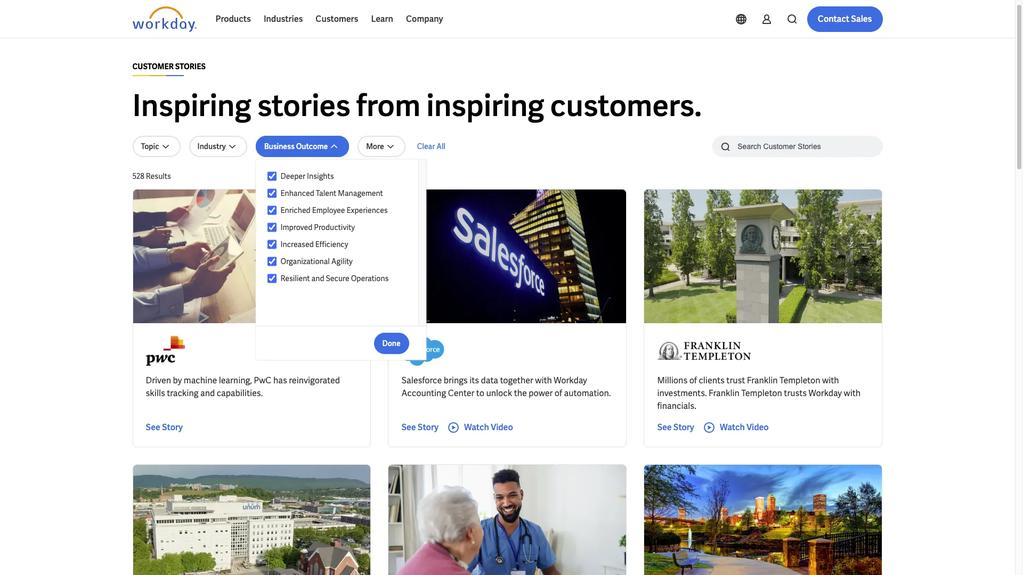 Task type: describe. For each thing, give the bounding box(es) containing it.
of inside millions of clients trust franklin templeton with investments. franklin templeton trusts workday with financials.
[[689, 375, 697, 386]]

resilient
[[281, 274, 310, 283]]

inspiring stories from inspiring customers.
[[132, 86, 702, 125]]

products
[[216, 13, 251, 25]]

stories
[[257, 86, 350, 125]]

power
[[529, 388, 553, 399]]

company button
[[400, 6, 449, 32]]

secure
[[326, 274, 349, 283]]

improved productivity
[[281, 223, 355, 232]]

enhanced
[[281, 189, 314, 198]]

center
[[448, 388, 474, 399]]

with inside 'salesforce brings its data together with workday accounting center to unlock the power of automation.'
[[535, 375, 552, 386]]

learn
[[371, 13, 393, 25]]

story for salesforce brings its data together with workday accounting center to unlock the power of automation.
[[418, 422, 438, 433]]

data
[[481, 375, 498, 386]]

business
[[264, 142, 295, 151]]

inspiring
[[426, 86, 544, 125]]

deeper
[[281, 172, 305, 181]]

learn button
[[365, 6, 400, 32]]

1 see from the left
[[146, 422, 160, 433]]

see story for millions of clients trust franklin templeton with investments. franklin templeton trusts workday with financials.
[[657, 422, 694, 433]]

0 vertical spatial franklin
[[747, 375, 778, 386]]

resilient and secure operations link
[[276, 272, 408, 285]]

pwc
[[254, 375, 271, 386]]

watch video for to
[[464, 422, 513, 433]]

customer
[[132, 62, 174, 71]]

increased efficiency
[[281, 240, 348, 249]]

see for millions of clients trust franklin templeton with investments. franklin templeton trusts workday with financials.
[[657, 422, 672, 433]]

together
[[500, 375, 533, 386]]

increased efficiency link
[[276, 238, 408, 251]]

watch for franklin
[[720, 422, 745, 433]]

more button
[[358, 136, 405, 157]]

trusts
[[784, 388, 807, 399]]

machine
[[184, 375, 217, 386]]

financials.
[[657, 401, 696, 412]]

528 results
[[132, 172, 171, 181]]

industries
[[264, 13, 303, 25]]

watch for center
[[464, 422, 489, 433]]

topic
[[141, 142, 159, 151]]

accounting
[[401, 388, 446, 399]]

watch video for templeton
[[720, 422, 769, 433]]

driven by machine learning, pwc has reinvigorated skills tracking and capabilities.
[[146, 375, 340, 399]]

management
[[338, 189, 383, 198]]

salesforce
[[401, 375, 442, 386]]

learning,
[[219, 375, 252, 386]]

industry
[[197, 142, 226, 151]]

enriched employee experiences link
[[276, 204, 408, 217]]

see story link for salesforce brings its data together with workday accounting center to unlock the power of automation.
[[401, 421, 438, 434]]

see for salesforce brings its data together with workday accounting center to unlock the power of automation.
[[401, 422, 416, 433]]

stories
[[175, 62, 206, 71]]

outcome
[[296, 142, 328, 151]]

pricewaterhousecoopers global licensing services corporation (pwc) image
[[146, 336, 185, 366]]

salesforce brings its data together with workday accounting center to unlock the power of automation.
[[401, 375, 611, 399]]

employee
[[312, 206, 345, 215]]

results
[[146, 172, 171, 181]]

improved
[[281, 223, 312, 232]]

topic button
[[132, 136, 180, 157]]

done
[[382, 339, 401, 348]]

the
[[514, 388, 527, 399]]

talent
[[316, 189, 336, 198]]

clear
[[417, 142, 435, 151]]

its
[[470, 375, 479, 386]]

products button
[[209, 6, 257, 32]]

1 vertical spatial templeton
[[741, 388, 782, 399]]

contact sales
[[818, 13, 872, 25]]

customers
[[316, 13, 358, 25]]

organizational agility
[[281, 257, 353, 266]]

0 vertical spatial templeton
[[780, 375, 820, 386]]

experiences
[[347, 206, 388, 215]]

contact sales link
[[807, 6, 883, 32]]

enriched
[[281, 206, 310, 215]]

tracking
[[167, 388, 199, 399]]

watch video link for franklin
[[703, 421, 769, 434]]

go to the homepage image
[[132, 6, 196, 32]]

salesforce.com image
[[401, 336, 444, 366]]

organizational agility link
[[276, 255, 408, 268]]

by
[[173, 375, 182, 386]]

workday inside 'salesforce brings its data together with workday accounting center to unlock the power of automation.'
[[554, 375, 587, 386]]



Task type: vqa. For each thing, say whether or not it's contained in the screenshot.
The Contact Sales
yes



Task type: locate. For each thing, give the bounding box(es) containing it.
watch down millions of clients trust franklin templeton with investments. franklin templeton trusts workday with financials.
[[720, 422, 745, 433]]

0 horizontal spatial see
[[146, 422, 160, 433]]

capabilities.
[[217, 388, 263, 399]]

watch video down to
[[464, 422, 513, 433]]

driven
[[146, 375, 171, 386]]

1 vertical spatial and
[[200, 388, 215, 399]]

franklin
[[747, 375, 778, 386], [709, 388, 740, 399]]

and down machine
[[200, 388, 215, 399]]

clear all button
[[414, 136, 449, 157]]

0 vertical spatial workday
[[554, 375, 587, 386]]

0 horizontal spatial see story
[[146, 422, 183, 433]]

see story
[[146, 422, 183, 433], [401, 422, 438, 433], [657, 422, 694, 433]]

1 horizontal spatial see
[[401, 422, 416, 433]]

deeper insights link
[[276, 170, 408, 183]]

automation.
[[564, 388, 611, 399]]

watch
[[464, 422, 489, 433], [720, 422, 745, 433]]

0 vertical spatial of
[[689, 375, 697, 386]]

1 watch video link from the left
[[447, 421, 513, 434]]

millions
[[657, 375, 687, 386]]

productivity
[[314, 223, 355, 232]]

2 see from the left
[[401, 422, 416, 433]]

Search Customer Stories text field
[[731, 137, 862, 156]]

deeper insights
[[281, 172, 334, 181]]

franklin right trust
[[747, 375, 778, 386]]

business outcome
[[264, 142, 328, 151]]

1 see story link from the left
[[146, 421, 183, 434]]

customers.
[[550, 86, 702, 125]]

workday up automation.
[[554, 375, 587, 386]]

0 horizontal spatial watch
[[464, 422, 489, 433]]

from
[[356, 86, 421, 125]]

millions of clients trust franklin templeton with investments. franklin templeton trusts workday with financials.
[[657, 375, 861, 412]]

see story link
[[146, 421, 183, 434], [401, 421, 438, 434], [657, 421, 694, 434]]

templeton
[[780, 375, 820, 386], [741, 388, 782, 399]]

see story link down financials.
[[657, 421, 694, 434]]

enriched employee experiences
[[281, 206, 388, 215]]

all
[[437, 142, 445, 151]]

customer stories
[[132, 62, 206, 71]]

2 horizontal spatial story
[[673, 422, 694, 433]]

0 horizontal spatial workday
[[554, 375, 587, 386]]

sales
[[851, 13, 872, 25]]

and inside resilient and secure operations link
[[311, 274, 324, 283]]

watch down to
[[464, 422, 489, 433]]

1 horizontal spatial video
[[746, 422, 769, 433]]

workday
[[554, 375, 587, 386], [809, 388, 842, 399]]

unlock
[[486, 388, 512, 399]]

2 video from the left
[[746, 422, 769, 433]]

efficiency
[[315, 240, 348, 249]]

and inside the driven by machine learning, pwc has reinvigorated skills tracking and capabilities.
[[200, 388, 215, 399]]

3 see from the left
[[657, 422, 672, 433]]

done button
[[374, 333, 409, 354]]

1 story from the left
[[162, 422, 183, 433]]

of up investments.
[[689, 375, 697, 386]]

story down 'tracking'
[[162, 422, 183, 433]]

see story down accounting
[[401, 422, 438, 433]]

0 horizontal spatial of
[[555, 388, 562, 399]]

improved productivity link
[[276, 221, 408, 234]]

more
[[366, 142, 384, 151]]

0 horizontal spatial story
[[162, 422, 183, 433]]

0 horizontal spatial see story link
[[146, 421, 183, 434]]

see down accounting
[[401, 422, 416, 433]]

industries button
[[257, 6, 309, 32]]

1 watch from the left
[[464, 422, 489, 433]]

story down financials.
[[673, 422, 694, 433]]

see story link for millions of clients trust franklin templeton with investments. franklin templeton trusts workday with financials.
[[657, 421, 694, 434]]

business outcome button
[[256, 136, 349, 157]]

0 horizontal spatial with
[[535, 375, 552, 386]]

1 horizontal spatial workday
[[809, 388, 842, 399]]

insights
[[307, 172, 334, 181]]

1 horizontal spatial and
[[311, 274, 324, 283]]

customers button
[[309, 6, 365, 32]]

2 watch video link from the left
[[703, 421, 769, 434]]

industry button
[[189, 136, 247, 157]]

workday inside millions of clients trust franklin templeton with investments. franklin templeton trusts workday with financials.
[[809, 388, 842, 399]]

clear all
[[417, 142, 445, 151]]

video for templeton
[[746, 422, 769, 433]]

2 watch from the left
[[720, 422, 745, 433]]

to
[[476, 388, 484, 399]]

None checkbox
[[267, 189, 276, 198], [267, 223, 276, 232], [267, 257, 276, 266], [267, 189, 276, 198], [267, 223, 276, 232], [267, 257, 276, 266]]

and down organizational agility
[[311, 274, 324, 283]]

1 horizontal spatial of
[[689, 375, 697, 386]]

see down financials.
[[657, 422, 672, 433]]

1 horizontal spatial watch
[[720, 422, 745, 433]]

organizational
[[281, 257, 330, 266]]

2 watch video from the left
[[720, 422, 769, 433]]

clients
[[699, 375, 725, 386]]

1 horizontal spatial see story link
[[401, 421, 438, 434]]

2 horizontal spatial see story link
[[657, 421, 694, 434]]

reinvigorated
[[289, 375, 340, 386]]

0 vertical spatial and
[[311, 274, 324, 283]]

watch video down millions of clients trust franklin templeton with investments. franklin templeton trusts workday with financials.
[[720, 422, 769, 433]]

trust
[[726, 375, 745, 386]]

1 vertical spatial franklin
[[709, 388, 740, 399]]

templeton down trust
[[741, 388, 782, 399]]

investments.
[[657, 388, 707, 399]]

0 horizontal spatial watch video
[[464, 422, 513, 433]]

1 horizontal spatial see story
[[401, 422, 438, 433]]

video for to
[[491, 422, 513, 433]]

templeton up trusts
[[780, 375, 820, 386]]

1 horizontal spatial watch video link
[[703, 421, 769, 434]]

3 story from the left
[[673, 422, 694, 433]]

of right power
[[555, 388, 562, 399]]

see
[[146, 422, 160, 433], [401, 422, 416, 433], [657, 422, 672, 433]]

operations
[[351, 274, 389, 283]]

1 see story from the left
[[146, 422, 183, 433]]

see down skills
[[146, 422, 160, 433]]

enhanced talent management link
[[276, 187, 408, 200]]

0 horizontal spatial watch video link
[[447, 421, 513, 434]]

2 horizontal spatial with
[[844, 388, 861, 399]]

has
[[273, 375, 287, 386]]

see story for salesforce brings its data together with workday accounting center to unlock the power of automation.
[[401, 422, 438, 433]]

with
[[535, 375, 552, 386], [822, 375, 839, 386], [844, 388, 861, 399]]

0 horizontal spatial video
[[491, 422, 513, 433]]

None checkbox
[[267, 172, 276, 181], [267, 206, 276, 215], [267, 240, 276, 249], [267, 274, 276, 283], [267, 172, 276, 181], [267, 206, 276, 215], [267, 240, 276, 249], [267, 274, 276, 283]]

story for millions of clients trust franklin templeton with investments. franklin templeton trusts workday with financials.
[[673, 422, 694, 433]]

contact
[[818, 13, 849, 25]]

watch video
[[464, 422, 513, 433], [720, 422, 769, 433]]

3 see story link from the left
[[657, 421, 694, 434]]

company
[[406, 13, 443, 25]]

see story link down accounting
[[401, 421, 438, 434]]

1 video from the left
[[491, 422, 513, 433]]

resilient and secure operations
[[281, 274, 389, 283]]

1 watch video from the left
[[464, 422, 513, 433]]

1 horizontal spatial franklin
[[747, 375, 778, 386]]

franklin down trust
[[709, 388, 740, 399]]

1 horizontal spatial with
[[822, 375, 839, 386]]

and
[[311, 274, 324, 283], [200, 388, 215, 399]]

watch video link down millions of clients trust franklin templeton with investments. franklin templeton trusts workday with financials.
[[703, 421, 769, 434]]

see story down financials.
[[657, 422, 694, 433]]

agility
[[331, 257, 353, 266]]

see story down skills
[[146, 422, 183, 433]]

increased
[[281, 240, 314, 249]]

workday right trusts
[[809, 388, 842, 399]]

0 horizontal spatial and
[[200, 388, 215, 399]]

2 horizontal spatial see story
[[657, 422, 694, 433]]

video down the unlock
[[491, 422, 513, 433]]

franklin templeton companies, llc image
[[657, 336, 751, 366]]

of inside 'salesforce brings its data together with workday accounting center to unlock the power of automation.'
[[555, 388, 562, 399]]

of
[[689, 375, 697, 386], [555, 388, 562, 399]]

2 story from the left
[[418, 422, 438, 433]]

enhanced talent management
[[281, 189, 383, 198]]

0 horizontal spatial franklin
[[709, 388, 740, 399]]

3 see story from the left
[[657, 422, 694, 433]]

video
[[491, 422, 513, 433], [746, 422, 769, 433]]

see story link down skills
[[146, 421, 183, 434]]

video down millions of clients trust franklin templeton with investments. franklin templeton trusts workday with financials.
[[746, 422, 769, 433]]

watch video link for center
[[447, 421, 513, 434]]

528
[[132, 172, 144, 181]]

2 see story link from the left
[[401, 421, 438, 434]]

watch video link down to
[[447, 421, 513, 434]]

2 horizontal spatial see
[[657, 422, 672, 433]]

story down accounting
[[418, 422, 438, 433]]

2 see story from the left
[[401, 422, 438, 433]]

1 vertical spatial of
[[555, 388, 562, 399]]

1 horizontal spatial story
[[418, 422, 438, 433]]

watch video link
[[447, 421, 513, 434], [703, 421, 769, 434]]

1 vertical spatial workday
[[809, 388, 842, 399]]

brings
[[444, 375, 468, 386]]

1 horizontal spatial watch video
[[720, 422, 769, 433]]

skills
[[146, 388, 165, 399]]



